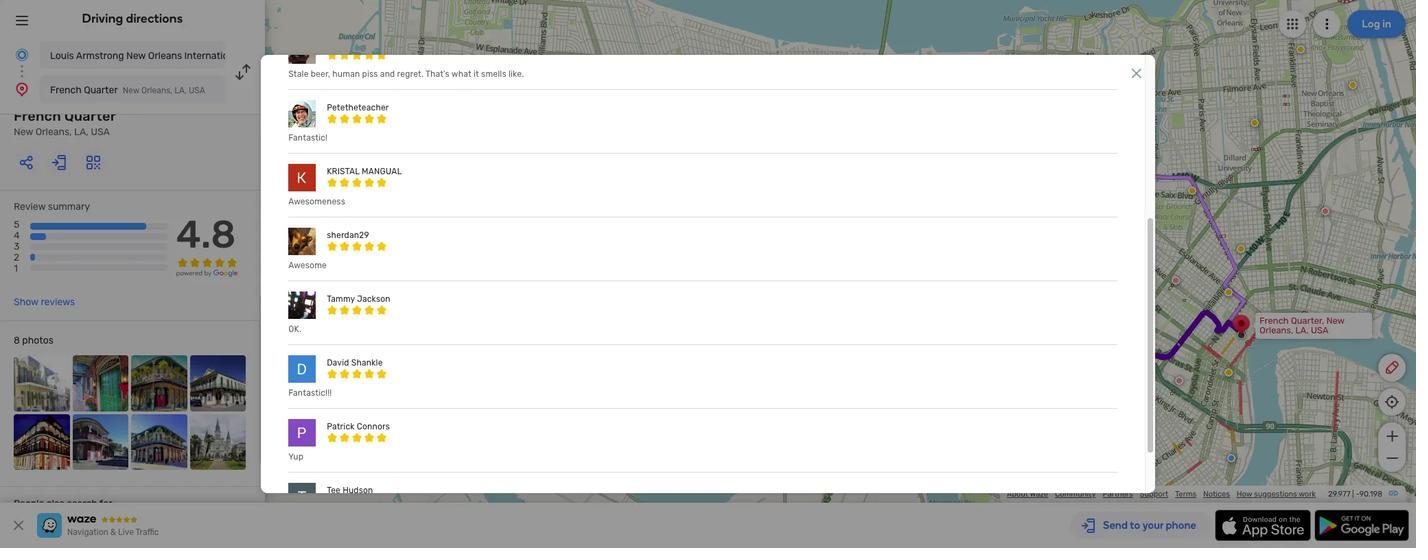 Task type: describe. For each thing, give the bounding box(es) containing it.
traffic
[[136, 528, 159, 538]]

piss
[[362, 69, 378, 79]]

2
[[14, 252, 19, 264]]

show
[[14, 297, 38, 308]]

how suggestions work link
[[1238, 490, 1317, 499]]

kristal
[[327, 167, 360, 176]]

armstrong
[[76, 50, 124, 62]]

stale
[[289, 69, 309, 79]]

notices link
[[1204, 490, 1231, 499]]

work
[[1300, 490, 1317, 499]]

stale beer, human piss and regret. that's what it smells like.
[[289, 69, 524, 79]]

about
[[1008, 490, 1029, 499]]

it
[[474, 69, 479, 79]]

about waze link
[[1008, 490, 1049, 499]]

petetheteacher
[[327, 103, 389, 112]]

support
[[1141, 490, 1169, 499]]

29.977 | -90.198
[[1329, 490, 1383, 499]]

3
[[14, 241, 20, 253]]

smells
[[482, 69, 507, 79]]

quarter,
[[1292, 316, 1325, 326]]

review
[[14, 201, 46, 213]]

1 horizontal spatial la,
[[175, 86, 187, 95]]

like.
[[509, 69, 524, 79]]

partners link
[[1103, 490, 1134, 499]]

about waze community partners support terms notices how suggestions work
[[1008, 490, 1317, 499]]

0 vertical spatial orleans,
[[141, 86, 173, 95]]

notices
[[1204, 490, 1231, 499]]

louis
[[50, 50, 74, 62]]

david shankle
[[327, 358, 383, 368]]

summary
[[48, 201, 90, 213]]

review summary
[[14, 201, 90, 213]]

new down location icon in the top left of the page
[[14, 126, 33, 138]]

directions
[[126, 11, 183, 26]]

29.977
[[1329, 490, 1351, 499]]

terms
[[1176, 490, 1197, 499]]

photos
[[22, 335, 53, 347]]

la, inside french quarter, new orleans, la, usa
[[1296, 326, 1310, 336]]

that's
[[426, 69, 450, 79]]

0 horizontal spatial orleans,
[[36, 126, 72, 138]]

90.198
[[1360, 490, 1383, 499]]

how
[[1238, 490, 1253, 499]]

driving
[[82, 11, 123, 26]]

and
[[380, 69, 395, 79]]

show reviews
[[14, 297, 75, 308]]

new down louis armstrong new orleans international airport button
[[123, 86, 139, 95]]

suggestions
[[1255, 490, 1298, 499]]

human
[[333, 69, 360, 79]]

link image
[[1389, 488, 1400, 499]]

1 vertical spatial usa
[[91, 126, 110, 138]]

shankle
[[351, 358, 383, 368]]

orleans, inside french quarter, new orleans, la, usa
[[1260, 326, 1294, 336]]

zoom in image
[[1384, 429, 1402, 445]]

french quarter, new orleans, la, usa
[[1260, 316, 1345, 336]]

image 4 of french quarter, new orleans image
[[190, 356, 246, 412]]

people also search for
[[14, 499, 112, 510]]

image 2 of french quarter, new orleans image
[[72, 356, 128, 412]]

louis armstrong new orleans international airport button
[[40, 41, 275, 69]]

tee hudson
[[327, 486, 373, 496]]

reviews
[[41, 297, 75, 308]]

support link
[[1141, 490, 1169, 499]]

awesomeness
[[289, 197, 345, 207]]

navigation & live traffic
[[67, 528, 159, 538]]

0 vertical spatial quarter
[[84, 84, 118, 96]]

image 1 of french quarter, new orleans image
[[14, 356, 70, 412]]

david
[[327, 358, 349, 368]]

4
[[14, 230, 20, 242]]



Task type: vqa. For each thing, say whether or not it's contained in the screenshot.


Task type: locate. For each thing, give the bounding box(es) containing it.
8
[[14, 335, 20, 347]]

french down "louis" at the left top of page
[[50, 84, 82, 96]]

awesome
[[289, 261, 327, 270]]

1 horizontal spatial usa
[[189, 86, 205, 95]]

regret.
[[397, 69, 424, 79]]

new right quarter,
[[1327, 316, 1345, 326]]

quarter
[[84, 84, 118, 96], [64, 108, 116, 124]]

8 photos
[[14, 335, 53, 347]]

image 6 of french quarter, new orleans image
[[72, 415, 128, 471]]

new inside french quarter, new orleans, la, usa
[[1327, 316, 1345, 326]]

0 vertical spatial x image
[[1129, 65, 1146, 82]]

1 vertical spatial orleans,
[[36, 126, 72, 138]]

&
[[110, 528, 116, 538]]

driving directions
[[82, 11, 183, 26]]

0 vertical spatial la,
[[175, 86, 187, 95]]

new
[[126, 50, 146, 62], [123, 86, 139, 95], [14, 126, 33, 138], [1327, 316, 1345, 326]]

patrick
[[327, 422, 355, 432]]

2 vertical spatial usa
[[1312, 326, 1329, 336]]

partners
[[1103, 490, 1134, 499]]

current location image
[[14, 47, 30, 63]]

0 horizontal spatial la,
[[74, 126, 88, 138]]

5 4 3 2 1
[[14, 219, 20, 275]]

image 8 of french quarter, new orleans image
[[190, 415, 246, 471]]

1 horizontal spatial x image
[[1129, 65, 1146, 82]]

french inside the french quarter new orleans, la, usa
[[14, 108, 61, 124]]

jackson
[[357, 295, 391, 304]]

live
[[118, 528, 134, 538]]

image 3 of french quarter, new orleans image
[[131, 356, 187, 412]]

quarter inside the french quarter new orleans, la, usa
[[64, 108, 116, 124]]

0 vertical spatial french
[[50, 84, 82, 96]]

1 vertical spatial french quarter new orleans, la, usa
[[14, 108, 116, 138]]

2 vertical spatial french
[[1260, 316, 1290, 326]]

international
[[184, 50, 242, 62]]

1 vertical spatial french
[[14, 108, 61, 124]]

french inside french quarter, new orleans, la, usa
[[1260, 316, 1290, 326]]

1 vertical spatial x image
[[10, 518, 27, 534]]

people
[[14, 499, 44, 510]]

tammy
[[327, 295, 355, 304]]

hudson
[[343, 486, 373, 496]]

french left quarter,
[[1260, 316, 1290, 326]]

1 horizontal spatial orleans,
[[141, 86, 173, 95]]

french down location icon in the top left of the page
[[14, 108, 61, 124]]

usa inside french quarter, new orleans, la, usa
[[1312, 326, 1329, 336]]

x image
[[1129, 65, 1146, 82], [10, 518, 27, 534]]

what
[[452, 69, 472, 79]]

2 vertical spatial orleans,
[[1260, 326, 1294, 336]]

usa
[[189, 86, 205, 95], [91, 126, 110, 138], [1312, 326, 1329, 336]]

location image
[[14, 81, 30, 98]]

french quarter new orleans, la, usa
[[50, 84, 205, 96], [14, 108, 116, 138]]

-
[[1357, 490, 1360, 499]]

image 5 of french quarter, new orleans image
[[14, 415, 70, 471]]

fantastic!
[[289, 133, 328, 143]]

yup
[[289, 452, 304, 462]]

2 horizontal spatial la,
[[1296, 326, 1310, 336]]

louis armstrong new orleans international airport
[[50, 50, 275, 62]]

0 horizontal spatial x image
[[10, 518, 27, 534]]

5
[[14, 219, 19, 231]]

new inside louis armstrong new orleans international airport button
[[126, 50, 146, 62]]

tammy jackson
[[327, 295, 391, 304]]

connors
[[357, 422, 390, 432]]

french quarter new orleans, la, usa down armstrong
[[50, 84, 205, 96]]

2 horizontal spatial usa
[[1312, 326, 1329, 336]]

terms link
[[1176, 490, 1197, 499]]

patrick connors
[[327, 422, 390, 432]]

2 vertical spatial la,
[[1296, 326, 1310, 336]]

sherdan29
[[327, 231, 369, 240]]

0 horizontal spatial usa
[[91, 126, 110, 138]]

also
[[47, 499, 65, 510]]

0 vertical spatial usa
[[189, 86, 205, 95]]

orleans,
[[141, 86, 173, 95], [36, 126, 72, 138], [1260, 326, 1294, 336]]

for
[[99, 499, 112, 510]]

mangual
[[362, 167, 402, 176]]

search
[[67, 499, 97, 510]]

4.8
[[176, 212, 236, 258]]

waze
[[1031, 490, 1049, 499]]

community link
[[1056, 490, 1097, 499]]

1
[[14, 263, 18, 275]]

1 vertical spatial la,
[[74, 126, 88, 138]]

airport
[[244, 50, 275, 62]]

2 horizontal spatial orleans,
[[1260, 326, 1294, 336]]

1 vertical spatial quarter
[[64, 108, 116, 124]]

community
[[1056, 490, 1097, 499]]

new left orleans
[[126, 50, 146, 62]]

beer,
[[311, 69, 331, 79]]

la,
[[175, 86, 187, 95], [74, 126, 88, 138], [1296, 326, 1310, 336]]

|
[[1353, 490, 1355, 499]]

navigation
[[67, 528, 108, 538]]

0 vertical spatial french quarter new orleans, la, usa
[[50, 84, 205, 96]]

zoom out image
[[1384, 451, 1402, 467]]

fantastic!!!
[[289, 389, 332, 398]]

orleans
[[148, 50, 182, 62]]

ok.
[[289, 325, 302, 334]]

kristal mangual
[[327, 167, 402, 176]]

french
[[50, 84, 82, 96], [14, 108, 61, 124], [1260, 316, 1290, 326]]

pencil image
[[1385, 360, 1401, 376]]

french quarter new orleans, la, usa down location icon in the top left of the page
[[14, 108, 116, 138]]

tee
[[327, 486, 341, 496]]

image 7 of french quarter, new orleans image
[[131, 415, 187, 471]]



